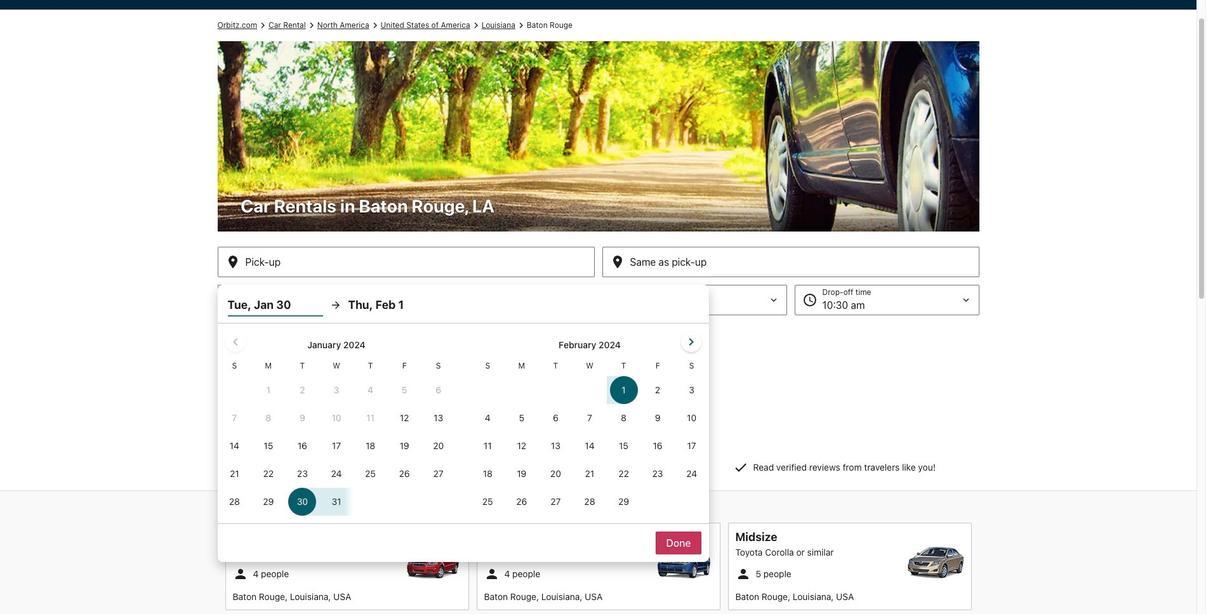 Task type: locate. For each thing, give the bounding box(es) containing it.
3 directional image from the left
[[515, 20, 527, 31]]

1 directional image from the left
[[257, 20, 269, 31]]

0 horizontal spatial directional image
[[306, 20, 317, 31]]

breadcrumbs region
[[0, 10, 1197, 563]]

directional image
[[257, 20, 269, 31], [470, 20, 482, 31]]

toyota corolla image
[[907, 547, 964, 579]]

previous month image
[[228, 335, 243, 350]]

2 small image from the left
[[484, 567, 499, 582]]

1 directional image from the left
[[306, 20, 317, 31]]

main content
[[0, 10, 1197, 615]]

0 horizontal spatial directional image
[[257, 20, 269, 31]]

1 horizontal spatial small image
[[484, 567, 499, 582]]

1 horizontal spatial directional image
[[470, 20, 482, 31]]

1 small image from the left
[[233, 567, 248, 582]]

0 horizontal spatial small image
[[233, 567, 248, 582]]

2 horizontal spatial directional image
[[515, 20, 527, 31]]

directional image
[[306, 20, 317, 31], [369, 20, 381, 31], [515, 20, 527, 31]]

1 horizontal spatial directional image
[[369, 20, 381, 31]]

small image
[[233, 567, 248, 582], [484, 567, 499, 582]]

ford focus image
[[656, 547, 713, 579]]



Task type: vqa. For each thing, say whether or not it's contained in the screenshot.
2nd directional image from the right
yes



Task type: describe. For each thing, give the bounding box(es) containing it.
small image
[[736, 567, 751, 582]]

2 directional image from the left
[[470, 20, 482, 31]]

next month image
[[684, 335, 699, 350]]

chevrolet spark image
[[404, 547, 461, 579]]

2 directional image from the left
[[369, 20, 381, 31]]



